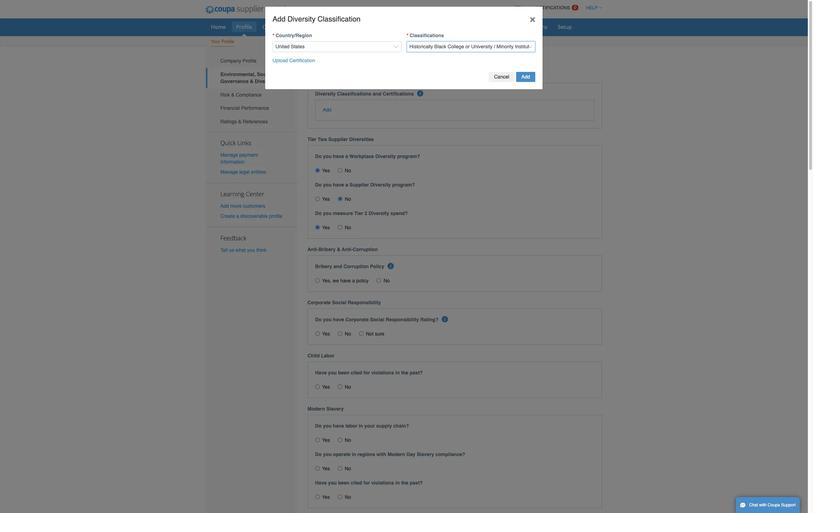 Task type: vqa. For each thing, say whether or not it's contained in the screenshot.
'Cancel' button at the top right
yes



Task type: locate. For each thing, give the bounding box(es) containing it.
0 vertical spatial environmental,
[[308, 54, 373, 65]]

diversity inside environmental, social, governance & diversity
[[255, 79, 276, 84]]

risk
[[221, 92, 230, 98]]

None radio
[[315, 169, 320, 173], [315, 226, 320, 230], [338, 226, 343, 230], [315, 279, 320, 283], [377, 279, 382, 283], [338, 385, 343, 390], [338, 467, 343, 472], [315, 169, 320, 173], [315, 226, 320, 230], [338, 226, 343, 230], [315, 279, 320, 283], [377, 279, 382, 283], [338, 385, 343, 390], [338, 467, 343, 472]]

responsibility up do you have corporate social responsibility rating?
[[348, 300, 381, 306]]

1 cited from the top
[[351, 371, 363, 376]]

tier left 2
[[355, 211, 364, 217]]

more
[[231, 204, 242, 209]]

1 horizontal spatial classifications
[[410, 33, 444, 38]]

corporate down yes,
[[308, 300, 331, 306]]

program?
[[398, 154, 420, 159], [393, 182, 415, 188]]

slavery right day
[[417, 452, 435, 458]]

feedback
[[221, 234, 247, 243]]

profile inside 'link'
[[243, 58, 257, 64]]

0 horizontal spatial anti-
[[308, 247, 319, 253]]

0 vertical spatial been
[[338, 371, 350, 376]]

1 vertical spatial have
[[315, 481, 327, 487]]

bribery and corruption policy
[[315, 264, 385, 270]]

1 vertical spatial classifications
[[337, 91, 372, 97]]

1 horizontal spatial slavery
[[417, 452, 435, 458]]

profile right your
[[222, 39, 234, 44]]

0 vertical spatial responsibility
[[348, 300, 381, 306]]

environmental, down company profile at the left
[[221, 72, 256, 77]]

add
[[273, 15, 286, 23], [522, 74, 531, 80], [323, 107, 332, 113], [221, 204, 229, 209]]

child
[[308, 354, 320, 359]]

1 horizontal spatial corporate
[[346, 317, 369, 323]]

0 horizontal spatial social
[[332, 300, 347, 306]]

0 horizontal spatial environmental, social, governance & diversity
[[221, 72, 276, 84]]

add up create
[[221, 204, 229, 209]]

have
[[315, 371, 327, 376], [315, 481, 327, 487]]

0 vertical spatial the
[[402, 371, 409, 376]]

1 vertical spatial cited
[[351, 481, 363, 487]]

6 do from the top
[[315, 452, 322, 458]]

1 * from the left
[[273, 33, 275, 38]]

*
[[273, 33, 275, 38], [407, 33, 409, 38]]

yes
[[322, 168, 330, 174], [322, 197, 330, 202], [322, 225, 330, 231], [322, 332, 330, 337], [322, 385, 330, 391], [322, 438, 330, 444], [322, 467, 330, 472], [322, 495, 330, 501]]

have up measure at the left top of page
[[333, 182, 344, 188]]

manage payment information link
[[221, 152, 258, 165]]

1 manage from the top
[[221, 152, 238, 158]]

profile
[[269, 214, 283, 219]]

policy
[[357, 278, 369, 284]]

0 vertical spatial manage
[[221, 152, 238, 158]]

learning
[[221, 190, 244, 198]]

learning center
[[221, 190, 264, 198]]

modern slavery
[[308, 407, 344, 412]]

0 horizontal spatial supplier
[[329, 137, 348, 142]]

1 vertical spatial have you been cited for violations in the past?
[[315, 481, 423, 487]]

additional information image right policy
[[388, 264, 394, 270]]

0 vertical spatial program?
[[398, 154, 420, 159]]

not
[[366, 332, 374, 337]]

customers
[[243, 204, 266, 209]]

anti-
[[308, 247, 319, 253], [342, 247, 353, 253]]

tier two supplier diversities
[[308, 137, 374, 142]]

* for * country/region
[[273, 33, 275, 38]]

1 vertical spatial the
[[402, 481, 409, 487]]

3 do from the top
[[315, 211, 322, 217]]

1 vertical spatial responsibility
[[386, 317, 419, 323]]

1 horizontal spatial additional information image
[[418, 90, 424, 97]]

add button
[[517, 72, 536, 82], [323, 107, 332, 114]]

0 vertical spatial social,
[[375, 54, 405, 65]]

add up the orders
[[273, 15, 286, 23]]

0 vertical spatial governance
[[407, 54, 461, 65]]

&
[[463, 54, 470, 65], [250, 79, 254, 84], [231, 92, 235, 98], [238, 119, 242, 125], [337, 247, 341, 253]]

a left policy
[[353, 278, 355, 284]]

manage
[[221, 152, 238, 158], [221, 169, 238, 175]]

2 anti- from the left
[[342, 247, 353, 253]]

corporate social responsibility
[[308, 300, 381, 306]]

cited
[[351, 371, 363, 376], [351, 481, 363, 487]]

1 vertical spatial program?
[[393, 182, 415, 188]]

your profile
[[211, 39, 234, 44]]

with right regions
[[377, 452, 387, 458]]

2 violations from the top
[[372, 481, 394, 487]]

1 vertical spatial been
[[338, 481, 350, 487]]

with
[[377, 452, 387, 458], [760, 504, 767, 508]]

additional information image right certifications
[[418, 90, 424, 97]]

0 horizontal spatial corporate
[[308, 300, 331, 306]]

yes,
[[322, 278, 332, 284]]

classifications inside × dialog
[[410, 33, 444, 38]]

2 manage from the top
[[221, 169, 238, 175]]

0 vertical spatial for
[[364, 371, 370, 376]]

and left certifications
[[373, 91, 382, 97]]

ratings
[[221, 119, 237, 125]]

orders link
[[258, 22, 284, 32]]

0 vertical spatial profile
[[236, 23, 252, 30]]

been
[[338, 371, 350, 376], [338, 481, 350, 487]]

0 vertical spatial tier
[[308, 137, 317, 142]]

1 vertical spatial for
[[364, 481, 370, 487]]

a right create
[[237, 214, 239, 219]]

and up we
[[334, 264, 343, 270]]

0 horizontal spatial and
[[334, 264, 343, 270]]

supplier right two
[[329, 137, 348, 142]]

7 yes from the top
[[322, 467, 330, 472]]

governance up risk & compliance
[[221, 79, 249, 84]]

0 vertical spatial have you been cited for violations in the past?
[[315, 371, 423, 376]]

manage inside 'manage payment information'
[[221, 152, 238, 158]]

0 horizontal spatial environmental,
[[221, 72, 256, 77]]

cancel
[[495, 74, 510, 80]]

add button right cancel button
[[517, 72, 536, 82]]

classification
[[318, 15, 361, 23]]

0 horizontal spatial responsibility
[[348, 300, 381, 306]]

1 vertical spatial environmental,
[[221, 72, 256, 77]]

have left 'labor'
[[333, 424, 344, 429]]

bribery up "bribery and corruption policy"
[[319, 247, 336, 253]]

social down we
[[332, 300, 347, 306]]

1 horizontal spatial social
[[370, 317, 385, 323]]

0 vertical spatial and
[[373, 91, 382, 97]]

diversity
[[288, 15, 316, 23], [472, 54, 510, 65], [255, 79, 276, 84], [315, 91, 336, 97], [376, 154, 396, 159], [371, 182, 391, 188], [369, 211, 390, 217]]

0 vertical spatial add button
[[517, 72, 536, 82]]

add inside button
[[522, 74, 531, 80]]

a left the 'workplace' at the left of the page
[[346, 154, 348, 159]]

additional information image
[[418, 90, 424, 97], [388, 264, 394, 270]]

certifications
[[383, 91, 414, 97]]

financial performance
[[221, 106, 269, 111]]

environmental, social, governance & diversity up compliance
[[221, 72, 276, 84]]

0 horizontal spatial classifications
[[337, 91, 372, 97]]

upload certification
[[273, 58, 315, 63]]

chat with coupa support button
[[737, 498, 801, 514]]

additional information image for policy
[[388, 264, 394, 270]]

violations
[[372, 371, 394, 376], [372, 481, 394, 487]]

do for do you have a workplace diversity program?
[[315, 154, 322, 159]]

have for in
[[333, 424, 344, 429]]

no
[[345, 168, 351, 174], [345, 197, 351, 202], [345, 225, 351, 231], [384, 278, 390, 284], [345, 332, 351, 337], [345, 385, 351, 391], [345, 438, 351, 444], [345, 467, 351, 472], [345, 495, 351, 501]]

0 vertical spatial social
[[332, 300, 347, 306]]

with right 'chat'
[[760, 504, 767, 508]]

regions
[[358, 452, 376, 458]]

1 horizontal spatial responsibility
[[386, 317, 419, 323]]

diversity classifications and certifications
[[315, 91, 414, 97]]

1 horizontal spatial tier
[[355, 211, 364, 217]]

performance
[[241, 106, 269, 111]]

home
[[211, 23, 226, 30]]

× dialog
[[265, 6, 544, 90]]

environmental, social, governance & diversity
[[308, 54, 510, 65], [221, 72, 276, 84]]

2 vertical spatial profile
[[243, 58, 257, 64]]

1 vertical spatial past?
[[410, 481, 423, 487]]

environmental,
[[308, 54, 373, 65], [221, 72, 256, 77]]

0 vertical spatial classifications
[[410, 33, 444, 38]]

day
[[407, 452, 416, 458]]

1 vertical spatial social
[[370, 317, 385, 323]]

add up two
[[323, 107, 332, 113]]

2 been from the top
[[338, 481, 350, 487]]

1 vertical spatial and
[[334, 264, 343, 270]]

add for add more customers
[[221, 204, 229, 209]]

0 horizontal spatial slavery
[[327, 407, 344, 412]]

5 do from the top
[[315, 424, 322, 429]]

5 yes from the top
[[322, 385, 330, 391]]

for
[[364, 371, 370, 376], [364, 481, 370, 487]]

4 do from the top
[[315, 317, 322, 323]]

None radio
[[338, 169, 343, 173], [315, 197, 320, 202], [338, 197, 343, 202], [315, 332, 320, 337], [338, 332, 343, 337], [359, 332, 364, 337], [315, 385, 320, 390], [315, 439, 320, 443], [338, 439, 343, 443], [315, 467, 320, 472], [315, 496, 320, 500], [338, 496, 343, 500], [338, 169, 343, 173], [315, 197, 320, 202], [338, 197, 343, 202], [315, 332, 320, 337], [338, 332, 343, 337], [359, 332, 364, 337], [315, 385, 320, 390], [315, 439, 320, 443], [338, 439, 343, 443], [315, 467, 320, 472], [315, 496, 320, 500], [338, 496, 343, 500]]

and
[[373, 91, 382, 97], [334, 264, 343, 270]]

manage up information
[[221, 152, 238, 158]]

manage down information
[[221, 169, 238, 175]]

1 do from the top
[[315, 154, 322, 159]]

0 vertical spatial violations
[[372, 371, 394, 376]]

tier
[[308, 137, 317, 142], [355, 211, 364, 217]]

create
[[221, 214, 235, 219]]

quick links
[[221, 139, 252, 147]]

have for supplier
[[333, 182, 344, 188]]

service/time sheets
[[290, 23, 339, 30]]

a for do you have a supplier diversity program?
[[346, 182, 348, 188]]

0 vertical spatial modern
[[308, 407, 325, 412]]

0 vertical spatial with
[[377, 452, 387, 458]]

environmental, social, governance & diversity down "* classifications"
[[308, 54, 510, 65]]

coupa supplier portal image
[[201, 1, 290, 18]]

add-ons link
[[523, 22, 552, 32]]

tier left two
[[308, 137, 317, 142]]

profile down coupa supplier portal image
[[236, 23, 252, 30]]

environmental, down sheets
[[308, 54, 373, 65]]

not sure
[[366, 332, 385, 337]]

do you have corporate social responsibility rating?
[[315, 317, 439, 323]]

1 horizontal spatial social,
[[375, 54, 405, 65]]

1 vertical spatial social,
[[257, 72, 273, 77]]

your
[[211, 39, 220, 44]]

0 horizontal spatial additional information image
[[388, 264, 394, 270]]

bribery up yes,
[[315, 264, 332, 270]]

0 vertical spatial past?
[[410, 371, 423, 376]]

1 vertical spatial additional information image
[[388, 264, 394, 270]]

2 do from the top
[[315, 182, 322, 188]]

1 horizontal spatial with
[[760, 504, 767, 508]]

0 vertical spatial additional information image
[[418, 90, 424, 97]]

0 horizontal spatial tier
[[308, 137, 317, 142]]

social up not sure
[[370, 317, 385, 323]]

corporate
[[308, 300, 331, 306], [346, 317, 369, 323]]

classifications for diversity
[[337, 91, 372, 97]]

1 vertical spatial with
[[760, 504, 767, 508]]

corporate up the not
[[346, 317, 369, 323]]

add-ons
[[528, 23, 548, 30]]

with inside button
[[760, 504, 767, 508]]

have down tier two supplier diversities
[[333, 154, 344, 159]]

0 horizontal spatial governance
[[221, 79, 249, 84]]

1 vertical spatial supplier
[[350, 182, 369, 188]]

0 horizontal spatial social,
[[257, 72, 273, 77]]

have right we
[[341, 278, 351, 284]]

1 horizontal spatial anti-
[[342, 247, 353, 253]]

0 vertical spatial bribery
[[319, 247, 336, 253]]

0 vertical spatial have
[[315, 371, 327, 376]]

additional information image for certifications
[[418, 90, 424, 97]]

upload
[[273, 58, 288, 63]]

add right "cancel"
[[522, 74, 531, 80]]

in
[[396, 371, 400, 376], [359, 424, 363, 429], [352, 452, 357, 458], [396, 481, 400, 487]]

have
[[333, 154, 344, 159], [333, 182, 344, 188], [341, 278, 351, 284], [333, 317, 344, 323], [333, 424, 344, 429]]

1 horizontal spatial add button
[[517, 72, 536, 82]]

0 horizontal spatial with
[[377, 452, 387, 458]]

add more customers link
[[221, 204, 266, 209]]

1 the from the top
[[402, 371, 409, 376]]

0 horizontal spatial add button
[[323, 107, 332, 114]]

social,
[[375, 54, 405, 65], [257, 72, 273, 77]]

1 horizontal spatial environmental, social, governance & diversity
[[308, 54, 510, 65]]

1 vertical spatial violations
[[372, 481, 394, 487]]

do you have a workplace diversity program?
[[315, 154, 420, 159]]

1 have you been cited for violations in the past? from the top
[[315, 371, 423, 376]]

a up measure at the left top of page
[[346, 182, 348, 188]]

0 vertical spatial cited
[[351, 371, 363, 376]]

3 yes from the top
[[322, 225, 330, 231]]

setup link
[[554, 22, 577, 32]]

1 vertical spatial manage
[[221, 169, 238, 175]]

2 the from the top
[[402, 481, 409, 487]]

×
[[530, 13, 536, 24]]

governance down "* classifications"
[[407, 54, 461, 65]]

information
[[221, 159, 245, 165]]

profile up environmental, social, governance & diversity link
[[243, 58, 257, 64]]

have down corporate social responsibility
[[333, 317, 344, 323]]

environmental, social, governance & diversity link
[[206, 68, 297, 88]]

1 for from the top
[[364, 371, 370, 376]]

you
[[323, 154, 332, 159], [323, 182, 332, 188], [323, 211, 332, 217], [247, 248, 255, 253], [323, 317, 332, 323], [328, 371, 337, 376], [323, 424, 332, 429], [323, 452, 332, 458], [328, 481, 337, 487]]

1 vertical spatial profile
[[222, 39, 234, 44]]

responsibility left rating?
[[386, 317, 419, 323]]

supplier up do you measure tier 2 diversity spend?
[[350, 182, 369, 188]]

0 horizontal spatial *
[[273, 33, 275, 38]]

1 horizontal spatial *
[[407, 33, 409, 38]]

1 horizontal spatial modern
[[388, 452, 406, 458]]

add button up two
[[323, 107, 332, 114]]

slavery up "do you have labor in your supply chain?"
[[327, 407, 344, 412]]

& inside environmental, social, governance & diversity
[[250, 79, 254, 84]]

workplace
[[350, 154, 374, 159]]

2 * from the left
[[407, 33, 409, 38]]



Task type: describe. For each thing, give the bounding box(es) containing it.
add diversity classification
[[273, 15, 361, 23]]

chain?
[[394, 424, 409, 429]]

1 vertical spatial add button
[[323, 107, 332, 114]]

profile link
[[232, 22, 257, 32]]

2 yes from the top
[[322, 197, 330, 202]]

support
[[782, 504, 797, 508]]

do you measure tier 2 diversity spend?
[[315, 211, 408, 217]]

do you have a supplier diversity program?
[[315, 182, 415, 188]]

2 past? from the top
[[410, 481, 423, 487]]

discoverable
[[241, 214, 268, 219]]

program? for do you have a supplier diversity program?
[[393, 182, 415, 188]]

compliance?
[[436, 452, 466, 458]]

ratings & references link
[[206, 115, 297, 129]]

do for do you have a supplier diversity program?
[[315, 182, 322, 188]]

payment
[[240, 152, 258, 158]]

service/time sheets link
[[286, 22, 343, 32]]

have for workplace
[[333, 154, 344, 159]]

us
[[229, 248, 234, 253]]

environmental, inside environmental, social, governance & diversity
[[221, 72, 256, 77]]

profile for company profile
[[243, 58, 257, 64]]

think
[[257, 248, 267, 253]]

add more customers
[[221, 204, 266, 209]]

0 vertical spatial corruption
[[353, 247, 378, 253]]

legal
[[240, 169, 250, 175]]

1 vertical spatial corruption
[[344, 264, 369, 270]]

8 yes from the top
[[322, 495, 330, 501]]

0 vertical spatial corporate
[[308, 300, 331, 306]]

risk & compliance
[[221, 92, 262, 98]]

diversity inside × dialog
[[288, 15, 316, 23]]

home link
[[207, 22, 231, 32]]

1 vertical spatial slavery
[[417, 452, 435, 458]]

center
[[246, 190, 264, 198]]

1 past? from the top
[[410, 371, 423, 376]]

yes, we have a policy
[[322, 278, 369, 284]]

diversities
[[350, 137, 374, 142]]

create a discoverable profile
[[221, 214, 283, 219]]

1 horizontal spatial supplier
[[350, 182, 369, 188]]

sure
[[375, 332, 385, 337]]

rating?
[[421, 317, 439, 323]]

manage for manage payment information
[[221, 152, 238, 158]]

supply
[[377, 424, 392, 429]]

add-
[[528, 23, 539, 30]]

your
[[365, 424, 375, 429]]

1 vertical spatial modern
[[388, 452, 406, 458]]

program? for do you have a workplace diversity program?
[[398, 154, 420, 159]]

country/region
[[276, 33, 312, 38]]

0 horizontal spatial modern
[[308, 407, 325, 412]]

create a discoverable profile link
[[221, 214, 283, 219]]

do you have labor in your supply chain?
[[315, 424, 409, 429]]

* for * classifications
[[407, 33, 409, 38]]

coupa
[[769, 504, 781, 508]]

classifications for *
[[410, 33, 444, 38]]

1 vertical spatial governance
[[221, 79, 249, 84]]

setup
[[558, 23, 572, 30]]

& inside "link"
[[238, 119, 242, 125]]

company
[[221, 58, 241, 64]]

operate
[[333, 452, 351, 458]]

company profile
[[221, 58, 257, 64]]

links
[[238, 139, 252, 147]]

1 horizontal spatial and
[[373, 91, 382, 97]]

2 have from the top
[[315, 481, 327, 487]]

anti-bribery & anti-corruption
[[308, 247, 378, 253]]

1 vertical spatial bribery
[[315, 264, 332, 270]]

do for do you operate in regions with modern day slavery compliance?
[[315, 452, 322, 458]]

labor
[[346, 424, 358, 429]]

do for do you measure tier 2 diversity spend?
[[315, 211, 322, 217]]

manage for manage legal entities
[[221, 169, 238, 175]]

chat with coupa support
[[750, 504, 797, 508]]

1 vertical spatial corporate
[[346, 317, 369, 323]]

spend?
[[391, 211, 408, 217]]

quick
[[221, 139, 236, 147]]

tell
[[221, 248, 228, 253]]

orders
[[263, 23, 280, 30]]

have for policy
[[341, 278, 351, 284]]

tell us what you think
[[221, 248, 267, 253]]

manage payment information
[[221, 152, 258, 165]]

2 have you been cited for violations in the past? from the top
[[315, 481, 423, 487]]

chat
[[750, 504, 759, 508]]

0 vertical spatial slavery
[[327, 407, 344, 412]]

ons
[[539, 23, 548, 30]]

add for the right add button
[[522, 74, 531, 80]]

4 yes from the top
[[322, 332, 330, 337]]

0 vertical spatial environmental, social, governance & diversity
[[308, 54, 510, 65]]

6 yes from the top
[[322, 438, 330, 444]]

a for yes, we have a policy
[[353, 278, 355, 284]]

compliance
[[236, 92, 262, 98]]

* country/region
[[273, 33, 312, 38]]

a for do you have a workplace diversity program?
[[346, 154, 348, 159]]

upload certification button
[[273, 57, 315, 64]]

risk & compliance link
[[206, 88, 297, 102]]

1 violations from the top
[[372, 371, 394, 376]]

add for add diversity classification
[[273, 15, 286, 23]]

do you operate in regions with modern day slavery compliance?
[[315, 452, 466, 458]]

2 cited from the top
[[351, 481, 363, 487]]

service/time
[[290, 23, 321, 30]]

ratings & references
[[221, 119, 268, 125]]

1 anti- from the left
[[308, 247, 319, 253]]

× button
[[523, 6, 543, 31]]

labor
[[321, 354, 335, 359]]

additional information image
[[442, 317, 448, 323]]

entities
[[251, 169, 267, 175]]

company profile link
[[206, 54, 297, 68]]

1 vertical spatial environmental, social, governance & diversity
[[221, 72, 276, 84]]

do for do you have corporate social responsibility rating?
[[315, 317, 322, 323]]

social, inside environmental, social, governance & diversity
[[257, 72, 273, 77]]

cancel button
[[489, 72, 515, 82]]

have for social
[[333, 317, 344, 323]]

1 horizontal spatial environmental,
[[308, 54, 373, 65]]

two
[[318, 137, 327, 142]]

1 been from the top
[[338, 371, 350, 376]]

1 vertical spatial tier
[[355, 211, 364, 217]]

0 vertical spatial supplier
[[329, 137, 348, 142]]

manage legal entities link
[[221, 169, 267, 175]]

policy
[[370, 264, 385, 270]]

1 horizontal spatial governance
[[407, 54, 461, 65]]

you inside 'button'
[[247, 248, 255, 253]]

2 for from the top
[[364, 481, 370, 487]]

add for bottommost add button
[[323, 107, 332, 113]]

profile for your profile
[[222, 39, 234, 44]]

1 yes from the top
[[322, 168, 330, 174]]

financial
[[221, 106, 240, 111]]

child labor
[[308, 354, 335, 359]]

1 have from the top
[[315, 371, 327, 376]]

measure
[[333, 211, 353, 217]]

references
[[243, 119, 268, 125]]

financial performance link
[[206, 102, 297, 115]]

do for do you have labor in your supply chain?
[[315, 424, 322, 429]]



